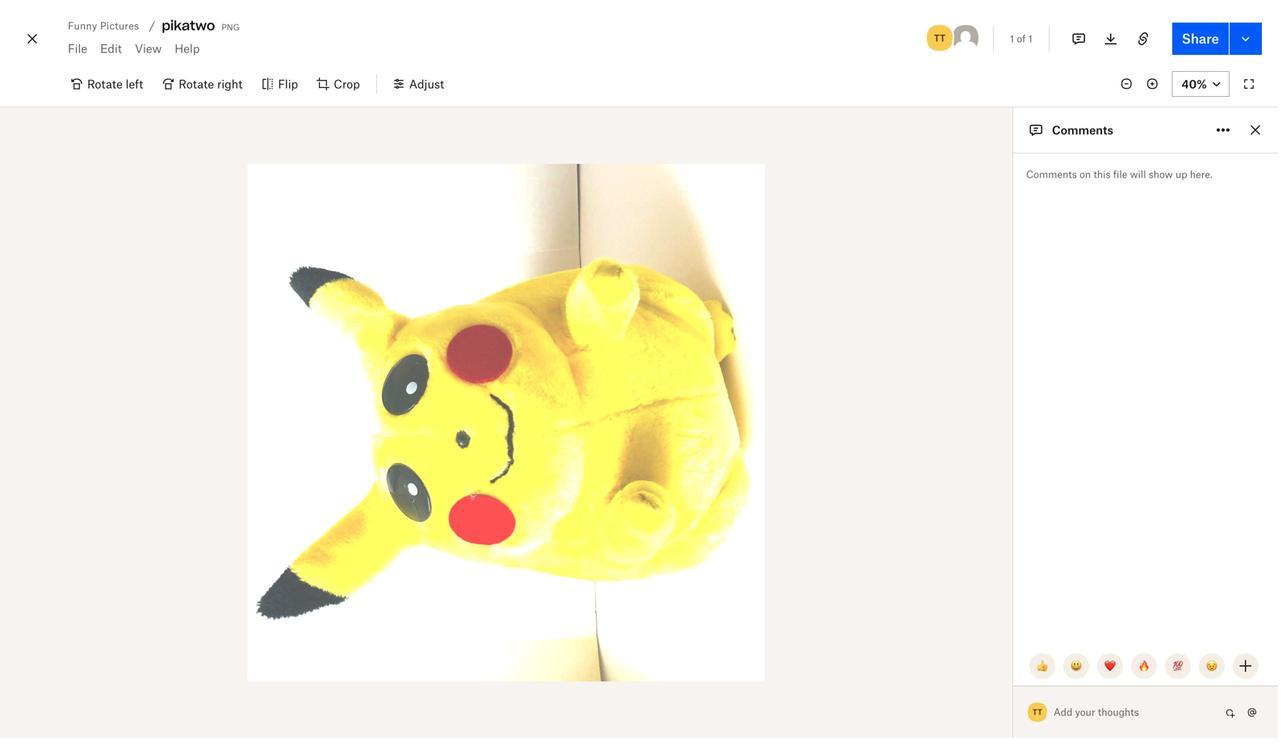 Task type: describe. For each thing, give the bounding box(es) containing it.
png
[[222, 19, 240, 33]]

rotate right button
[[153, 71, 252, 97]]

share button
[[1172, 23, 1229, 55]]

40%
[[1182, 77, 1207, 91]]

help
[[175, 42, 200, 55]]

🔥 button
[[1131, 653, 1157, 679]]

on
[[1080, 168, 1091, 181]]

share
[[1182, 31, 1219, 46]]

add your thoughts image
[[1054, 703, 1207, 721]]

flip
[[278, 77, 298, 91]]

add
[[1054, 706, 1073, 718]]

right
[[217, 77, 243, 91]]

👍
[[1037, 660, 1048, 673]]

👍 button
[[1030, 653, 1056, 679]]

rotate for rotate right
[[179, 77, 214, 91]]

tt inside button
[[934, 32, 946, 44]]

😃 button
[[1064, 653, 1089, 679]]

will
[[1130, 168, 1146, 181]]

2 1 from the left
[[1029, 33, 1033, 45]]

adjust button
[[383, 71, 454, 97]]

💯
[[1173, 660, 1184, 673]]

edit
[[100, 42, 122, 55]]

up
[[1176, 168, 1188, 181]]

40% button
[[1172, 71, 1230, 97]]

thoughts
[[1098, 706, 1139, 718]]

flip button
[[252, 71, 308, 97]]

/
[[149, 19, 155, 33]]

here.
[[1190, 168, 1213, 181]]

rotate left
[[87, 77, 143, 91]]

help button
[[168, 36, 206, 61]]

rotate right
[[179, 77, 243, 91]]

file
[[1114, 168, 1128, 181]]

comments on this file will show up here.
[[1026, 168, 1213, 181]]

rotate for rotate left
[[87, 77, 123, 91]]

funny
[[68, 20, 97, 32]]



Task type: vqa. For each thing, say whether or not it's contained in the screenshot.
MAKE
no



Task type: locate. For each thing, give the bounding box(es) containing it.
0 vertical spatial tt
[[934, 32, 946, 44]]

pikatwo
[[162, 17, 215, 34]]

0 horizontal spatial 1
[[1010, 33, 1014, 45]]

edit button
[[94, 36, 128, 61]]

0 horizontal spatial tt
[[934, 32, 946, 44]]

💯 button
[[1165, 653, 1191, 679]]

comments up "on"
[[1052, 123, 1114, 137]]

1 vertical spatial comments
[[1026, 168, 1077, 181]]

😃
[[1071, 660, 1082, 673]]

1 of 1
[[1010, 33, 1033, 45]]

tt
[[934, 32, 946, 44], [1033, 707, 1043, 717]]

Add your thoughts text field
[[1054, 699, 1220, 725]]

of
[[1017, 33, 1026, 45]]

0 horizontal spatial rotate
[[87, 77, 123, 91]]

0 vertical spatial comments
[[1052, 123, 1114, 137]]

rotate left the left
[[87, 77, 123, 91]]

1 left of
[[1010, 33, 1014, 45]]

rotate
[[87, 77, 123, 91], [179, 77, 214, 91]]

rotate left button
[[61, 71, 153, 97]]

add your thoughts
[[1054, 706, 1139, 718]]

file
[[68, 42, 87, 55]]

show
[[1149, 168, 1173, 181]]

crop button
[[308, 71, 370, 97]]

funny pictures button
[[61, 16, 146, 36]]

1 horizontal spatial tt
[[1033, 707, 1043, 717]]

1 right of
[[1029, 33, 1033, 45]]

❤️
[[1105, 660, 1116, 673]]

crop
[[334, 77, 360, 91]]

1 horizontal spatial 1
[[1029, 33, 1033, 45]]

close right sidebar image
[[1246, 120, 1266, 140]]

view button
[[128, 36, 168, 61]]

tt button
[[926, 23, 955, 52]]

🔥
[[1139, 660, 1150, 673]]

comments
[[1052, 123, 1114, 137], [1026, 168, 1077, 181]]

1 rotate from the left
[[87, 77, 123, 91]]

1 1 from the left
[[1010, 33, 1014, 45]]

this
[[1094, 168, 1111, 181]]

😣 button
[[1199, 653, 1225, 679]]

comments for comments on this file will show up here.
[[1026, 168, 1077, 181]]

1
[[1010, 33, 1014, 45], [1029, 33, 1033, 45]]

2 rotate from the left
[[179, 77, 214, 91]]

comments left "on"
[[1026, 168, 1077, 181]]

close image
[[23, 26, 42, 52]]

view
[[135, 42, 162, 55]]

left
[[126, 77, 143, 91]]

funny pictures
[[68, 20, 139, 32]]

1 vertical spatial tt
[[1033, 707, 1043, 717]]

your
[[1075, 706, 1096, 718]]

1 horizontal spatial rotate
[[179, 77, 214, 91]]

pictures
[[100, 20, 139, 32]]

😣
[[1207, 660, 1218, 673]]

file button
[[61, 36, 94, 61]]

❤️ button
[[1098, 653, 1123, 679]]

comments for comments
[[1052, 123, 1114, 137]]

/ pikatwo png
[[149, 17, 240, 34]]

rotate left right
[[179, 77, 214, 91]]

adjust
[[409, 77, 444, 91]]



